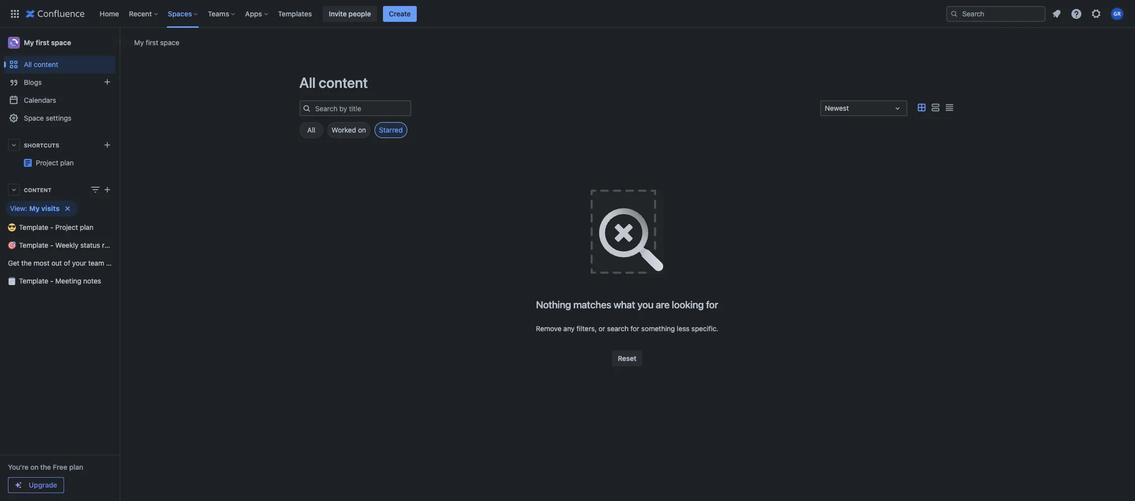 Task type: vqa. For each thing, say whether or not it's contained in the screenshot.
search field
no



Task type: locate. For each thing, give the bounding box(es) containing it.
all up blogs
[[24, 60, 32, 69]]

space
[[160, 38, 179, 46], [51, 38, 71, 47], [106, 259, 125, 267]]

0 vertical spatial content
[[34, 60, 58, 69]]

0 horizontal spatial the
[[21, 259, 32, 267]]

cards image
[[916, 102, 928, 114]]

project plan for project plan link below "shortcuts" dropdown button
[[36, 159, 74, 167]]

space down spaces
[[160, 38, 179, 46]]

- down visits
[[50, 223, 53, 232]]

1 horizontal spatial space
[[106, 259, 125, 267]]

reset
[[618, 354, 637, 363]]

all
[[24, 60, 32, 69], [299, 74, 316, 91], [307, 126, 315, 134]]

on inside button
[[358, 126, 366, 134]]

1 vertical spatial all content
[[299, 74, 368, 91]]

1 vertical spatial content
[[319, 74, 368, 91]]

1 vertical spatial the
[[40, 463, 51, 472]]

0 horizontal spatial my first space
[[24, 38, 71, 47]]

my first space up 'all content' link
[[24, 38, 71, 47]]

template
[[19, 223, 48, 232], [19, 241, 48, 249], [19, 277, 48, 285]]

2 - from the top
[[50, 241, 53, 249]]

team
[[88, 259, 104, 267]]

1 vertical spatial on
[[30, 463, 39, 472]]

teams button
[[205, 6, 239, 22]]

:dart: image
[[8, 242, 16, 249], [8, 242, 16, 249]]

content up blogs
[[34, 60, 58, 69]]

None text field
[[825, 103, 827, 113]]

my up 'all content' link
[[24, 38, 34, 47]]

my first space down recent "dropdown button"
[[134, 38, 179, 46]]

banner
[[0, 0, 1136, 28]]

my right view:
[[29, 204, 40, 213]]

content
[[34, 60, 58, 69], [319, 74, 368, 91]]

all content up search by title field
[[299, 74, 368, 91]]

teams
[[208, 9, 229, 18]]

2 template from the top
[[19, 241, 48, 249]]

remove any filters, or search for something less specific.
[[536, 325, 719, 333]]

invite people button
[[323, 6, 377, 22]]

confluence image
[[26, 8, 85, 20], [26, 8, 85, 20]]

:notepad_spiral: image
[[8, 277, 16, 285], [8, 277, 16, 285]]

2 vertical spatial all
[[307, 126, 315, 134]]

shortcuts button
[[4, 136, 115, 154]]

create
[[389, 9, 411, 18]]

template - project plan
[[19, 223, 94, 232]]

template - meeting notes
[[19, 277, 101, 285]]

free
[[53, 463, 67, 472]]

for right the looking
[[706, 299, 719, 311]]

0 horizontal spatial all content
[[24, 60, 58, 69]]

upgrade
[[29, 481, 57, 490]]

project plan inside project plan link
[[115, 155, 154, 163]]

my first space inside the my first space link
[[24, 38, 71, 47]]

1 horizontal spatial project plan
[[115, 155, 154, 163]]

1 horizontal spatial first
[[146, 38, 158, 46]]

my
[[134, 38, 144, 46], [24, 38, 34, 47], [29, 204, 40, 213]]

2 vertical spatial template
[[19, 277, 48, 285]]

create link
[[383, 6, 417, 22]]

all left worked
[[307, 126, 315, 134]]

0 vertical spatial all content
[[24, 60, 58, 69]]

space down report
[[106, 259, 125, 267]]

0 horizontal spatial project plan
[[36, 159, 74, 167]]

0 horizontal spatial space
[[51, 38, 71, 47]]

invite
[[329, 9, 347, 18]]

first up 'all content' link
[[36, 38, 49, 47]]

-
[[50, 223, 53, 232], [50, 241, 53, 249], [50, 277, 53, 285]]

my first space link up 'all content' link
[[4, 33, 115, 53]]

Search field
[[947, 6, 1046, 22]]

first down recent "dropdown button"
[[146, 38, 158, 46]]

0 horizontal spatial content
[[34, 60, 58, 69]]

project for project plan link above change view image
[[115, 155, 138, 163]]

blogs link
[[4, 74, 115, 91]]

0 vertical spatial template
[[19, 223, 48, 232]]

all content inside space element
[[24, 60, 58, 69]]

template down the view: my visits in the top of the page
[[19, 223, 48, 232]]

- left weekly
[[50, 241, 53, 249]]

the
[[21, 259, 32, 267], [40, 463, 51, 472]]

Search by title field
[[312, 101, 410, 115]]

space up 'all content' link
[[51, 38, 71, 47]]

:sunglasses: image
[[8, 224, 16, 232]]

first
[[146, 38, 158, 46], [36, 38, 49, 47]]

my right collapse sidebar icon
[[134, 38, 144, 46]]

view: my visits
[[10, 204, 60, 213]]

template inside "link"
[[19, 277, 48, 285]]

template up most
[[19, 241, 48, 249]]

0 vertical spatial -
[[50, 223, 53, 232]]

search image
[[951, 10, 959, 18]]

0 horizontal spatial on
[[30, 463, 39, 472]]

- inside "link"
[[50, 277, 53, 285]]

0 vertical spatial all
[[24, 60, 32, 69]]

something
[[642, 325, 675, 333]]

template down most
[[19, 277, 48, 285]]

3 - from the top
[[50, 277, 53, 285]]

the right get at the left bottom of page
[[21, 259, 32, 267]]

project plan link
[[4, 154, 154, 172], [36, 159, 74, 167]]

meeting
[[55, 277, 81, 285]]

for right search
[[631, 325, 640, 333]]

2 vertical spatial -
[[50, 277, 53, 285]]

starred button
[[375, 122, 407, 138]]

all content
[[24, 60, 58, 69], [299, 74, 368, 91]]

view:
[[10, 204, 27, 213]]

project
[[115, 155, 138, 163], [36, 159, 58, 167], [55, 223, 78, 232]]

0 vertical spatial for
[[706, 299, 719, 311]]

1 vertical spatial template
[[19, 241, 48, 249]]

status
[[80, 241, 100, 249]]

template - project plan image
[[24, 159, 32, 167]]

- left meeting
[[50, 277, 53, 285]]

template for template - project plan
[[19, 223, 48, 232]]

project for project plan link below "shortcuts" dropdown button
[[36, 159, 58, 167]]

1 horizontal spatial my first space link
[[134, 38, 179, 47]]

shortcuts
[[24, 142, 59, 148]]

space element
[[0, 28, 154, 501]]

the left free
[[40, 463, 51, 472]]

for
[[706, 299, 719, 311], [631, 325, 640, 333]]

worked
[[332, 126, 356, 134]]

1 - from the top
[[50, 223, 53, 232]]

1 template from the top
[[19, 223, 48, 232]]

0 vertical spatial on
[[358, 126, 366, 134]]

all content up blogs
[[24, 60, 58, 69]]

on right worked
[[358, 126, 366, 134]]

most
[[34, 259, 50, 267]]

plan
[[140, 155, 154, 163], [60, 159, 74, 167], [80, 223, 94, 232], [69, 463, 83, 472]]

3 template from the top
[[19, 277, 48, 285]]

space settings
[[24, 114, 71, 122]]

project plan
[[115, 155, 154, 163], [36, 159, 74, 167]]

template - meeting notes link
[[4, 272, 115, 290]]

1 vertical spatial -
[[50, 241, 53, 249]]

my first space
[[134, 38, 179, 46], [24, 38, 71, 47]]

all up all button
[[299, 74, 316, 91]]

specific.
[[692, 325, 719, 333]]

my first space link down recent "dropdown button"
[[134, 38, 179, 47]]

what
[[614, 299, 636, 311]]

on right the you're
[[30, 463, 39, 472]]

create a blog image
[[101, 76, 113, 88]]

0 horizontal spatial for
[[631, 325, 640, 333]]

0 horizontal spatial first
[[36, 38, 49, 47]]

content up search by title field
[[319, 74, 368, 91]]

1 horizontal spatial my first space
[[134, 38, 179, 46]]

on inside space element
[[30, 463, 39, 472]]

nothing
[[536, 299, 571, 311]]

of
[[64, 259, 70, 267]]

nothing matches what you are looking for
[[536, 299, 719, 311]]

my first space link
[[4, 33, 115, 53], [134, 38, 179, 47]]

all button
[[299, 122, 323, 138]]

1 horizontal spatial on
[[358, 126, 366, 134]]

template for template - weekly status report
[[19, 241, 48, 249]]

template - weekly status report
[[19, 241, 122, 249]]

apps
[[245, 9, 262, 18]]

help icon image
[[1071, 8, 1083, 20]]

you
[[638, 299, 654, 311]]

home
[[100, 9, 119, 18]]

on
[[358, 126, 366, 134], [30, 463, 39, 472]]



Task type: describe. For each thing, give the bounding box(es) containing it.
looking
[[672, 299, 704, 311]]

content inside space element
[[34, 60, 58, 69]]

notes
[[83, 277, 101, 285]]

out
[[51, 259, 62, 267]]

all content link
[[4, 56, 115, 74]]

template - weekly status report link
[[4, 237, 122, 254]]

1 horizontal spatial the
[[40, 463, 51, 472]]

settings
[[46, 114, 71, 122]]

people
[[349, 9, 371, 18]]

1 horizontal spatial content
[[319, 74, 368, 91]]

less
[[677, 325, 690, 333]]

spaces
[[168, 9, 192, 18]]

remove
[[536, 325, 562, 333]]

space
[[24, 114, 44, 122]]

content
[[24, 187, 51, 193]]

create a page image
[[101, 184, 113, 196]]

1 horizontal spatial all content
[[299, 74, 368, 91]]

project plan for project plan link above change view image
[[115, 155, 154, 163]]

appswitcher icon image
[[9, 8, 21, 20]]

project plan link up change view image
[[4, 154, 154, 172]]

collapse sidebar image
[[108, 33, 130, 53]]

matches
[[574, 299, 612, 311]]

upgrade button
[[8, 478, 64, 493]]

banner containing home
[[0, 0, 1136, 28]]

get
[[8, 259, 19, 267]]

2 horizontal spatial space
[[160, 38, 179, 46]]

home link
[[97, 6, 122, 22]]

- for project
[[50, 223, 53, 232]]

all inside button
[[307, 126, 315, 134]]

compact list image
[[944, 102, 955, 114]]

settings icon image
[[1091, 8, 1103, 20]]

content button
[[4, 181, 115, 199]]

0 horizontal spatial my first space link
[[4, 33, 115, 53]]

calendars link
[[4, 91, 115, 109]]

newest
[[825, 104, 849, 112]]

your
[[72, 259, 86, 267]]

open image
[[892, 102, 904, 114]]

- for meeting
[[50, 277, 53, 285]]

visits
[[41, 204, 60, 213]]

templates
[[278, 9, 312, 18]]

worked on
[[332, 126, 366, 134]]

all inside space element
[[24, 60, 32, 69]]

starred
[[379, 126, 403, 134]]

project plan link down "shortcuts" dropdown button
[[36, 159, 74, 167]]

on for you're
[[30, 463, 39, 472]]

on for worked
[[358, 126, 366, 134]]

templates link
[[275, 6, 315, 22]]

first inside space element
[[36, 38, 49, 47]]

report
[[102, 241, 122, 249]]

get the most out of your team space link
[[4, 254, 125, 272]]

apps button
[[242, 6, 272, 22]]

reset button
[[612, 351, 643, 367]]

:sunglasses: image
[[8, 224, 16, 232]]

notification icon image
[[1051, 8, 1063, 20]]

blogs
[[24, 78, 42, 86]]

space settings link
[[4, 109, 115, 127]]

list image
[[930, 102, 942, 114]]

1 horizontal spatial for
[[706, 299, 719, 311]]

invite people
[[329, 9, 371, 18]]

spaces button
[[165, 6, 202, 22]]

1 vertical spatial all
[[299, 74, 316, 91]]

add shortcut image
[[101, 139, 113, 151]]

you're
[[8, 463, 28, 472]]

template for template - meeting notes
[[19, 277, 48, 285]]

filters,
[[577, 325, 597, 333]]

global element
[[6, 0, 945, 28]]

0 vertical spatial the
[[21, 259, 32, 267]]

get the most out of your team space
[[8, 259, 125, 267]]

calendars
[[24, 96, 56, 104]]

recent
[[129, 9, 152, 18]]

weekly
[[55, 241, 79, 249]]

change view image
[[89, 184, 101, 196]]

you're on the free plan
[[8, 463, 83, 472]]

search
[[607, 325, 629, 333]]

or
[[599, 325, 605, 333]]

clear view image
[[62, 203, 73, 215]]

are
[[656, 299, 670, 311]]

premium image
[[14, 482, 22, 490]]

any
[[564, 325, 575, 333]]

template - project plan link
[[4, 219, 115, 237]]

worked on button
[[327, 122, 371, 138]]

recent button
[[126, 6, 162, 22]]

1 vertical spatial for
[[631, 325, 640, 333]]

- for weekly
[[50, 241, 53, 249]]



